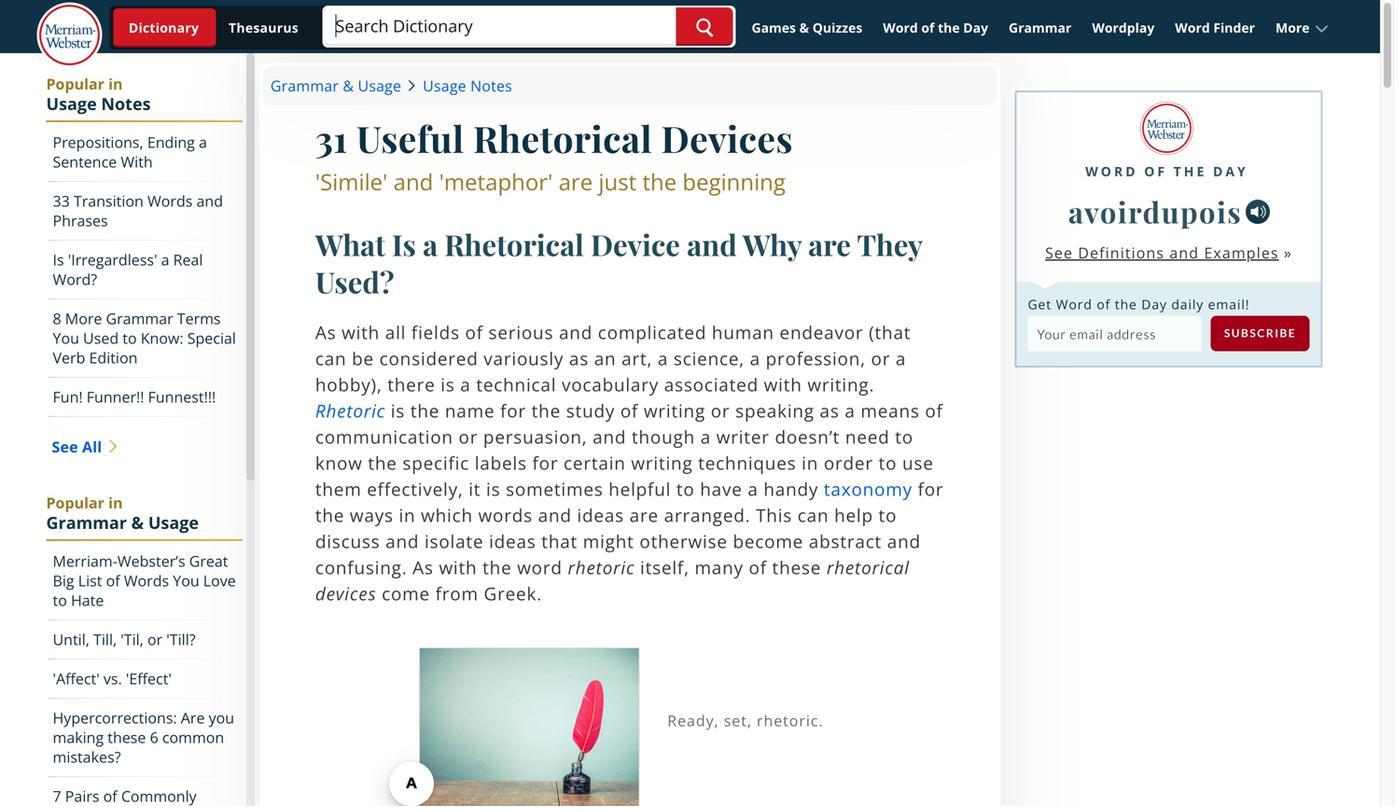 Task type: vqa. For each thing, say whether or not it's contained in the screenshot.
'abstract' on the right of the page
yes



Task type: locate. For each thing, give the bounding box(es) containing it.
2 horizontal spatial is
[[486, 477, 501, 501]]

1 horizontal spatial is
[[392, 225, 416, 264]]

grammar left wordplay
[[1009, 19, 1072, 36]]

toggle search dictionary/thesaurus image
[[114, 8, 216, 48]]

1 horizontal spatial word of the day link
[[1086, 153, 1249, 180]]

0 vertical spatial see
[[1046, 242, 1074, 263]]

and inside the 31 useful rhetorical devices 'simile' and 'metaphor' are just the beginning
[[394, 167, 433, 197]]

1 horizontal spatial see
[[1046, 242, 1074, 263]]

1 vertical spatial &
[[343, 76, 354, 96]]

of inside merriam-webster's great big list of words you love to hate
[[106, 571, 120, 591]]

the right just
[[643, 167, 677, 197]]

day for the left the word of the day link
[[964, 19, 989, 36]]

2 vertical spatial with
[[439, 555, 477, 580]]

Search search field
[[324, 7, 733, 46]]

33 transition words and phrases
[[53, 191, 223, 231]]

2 vertical spatial &
[[131, 512, 144, 534]]

rhetoric itself, many of these
[[568, 555, 827, 580]]

& up webster's
[[131, 512, 144, 534]]

writer
[[717, 425, 770, 449]]

these inside hypercorrections: are you making these 6 common mistakes?
[[108, 728, 146, 748]]

until,
[[53, 630, 90, 650]]

0 horizontal spatial word of the day link
[[875, 11, 997, 44]]

& inside popular in grammar & usage
[[131, 512, 144, 534]]

serious
[[489, 320, 554, 344]]

are
[[559, 167, 593, 197], [809, 225, 851, 264], [630, 503, 659, 527]]

prepositions, ending a sentence with
[[53, 132, 207, 172]]

prepositions,
[[53, 132, 143, 152]]

can for help
[[798, 503, 829, 527]]

a inside is 'irregardless' a real word?
[[161, 250, 169, 270]]

words down with
[[147, 191, 193, 211]]

word of the day for the bottom the word of the day link
[[1086, 162, 1249, 180]]

0 vertical spatial are
[[559, 167, 593, 197]]

0 horizontal spatial word of the day
[[883, 19, 989, 36]]

0 vertical spatial as
[[569, 346, 589, 371]]

of
[[922, 19, 935, 36], [1145, 162, 1168, 180], [1097, 295, 1111, 313], [465, 320, 483, 344], [621, 399, 639, 423], [925, 399, 944, 423], [749, 555, 767, 580], [106, 571, 120, 591]]

word?
[[53, 269, 97, 289]]

rhetorical inside what is a rhetorical device and why are they used?
[[445, 225, 584, 264]]

more right finder
[[1276, 19, 1310, 36]]

them
[[315, 477, 362, 501]]

with up from
[[439, 555, 477, 580]]

0 horizontal spatial can
[[315, 346, 347, 371]]

1 vertical spatial as
[[820, 399, 840, 423]]

to inside 8 more grammar terms you used to know: special verb edition
[[123, 328, 137, 348]]

the up subscribe to word of the day text field
[[1115, 295, 1138, 313]]

0 vertical spatial as
[[315, 320, 336, 344]]

1 horizontal spatial these
[[772, 555, 822, 580]]

popular for usage
[[46, 74, 104, 94]]

0 vertical spatial these
[[772, 555, 822, 580]]

1 vertical spatial word of the day
[[1086, 162, 1249, 180]]

1 vertical spatial day
[[1213, 162, 1249, 180]]

a right 'what'
[[423, 225, 438, 264]]

word for the left the word of the day link
[[883, 19, 918, 36]]

more inside 8 more grammar terms you used to know: special verb edition
[[65, 309, 102, 329]]

can inside as with all fields of serious and complicated human endeavor (that can be considered variously as an art, a science, a profession, or a hobby), there is a technical vocabulary associated with writing. rhetoric
[[315, 346, 347, 371]]

you inside 8 more grammar terms you used to know: special verb edition
[[53, 328, 79, 348]]

1 horizontal spatial word of the day
[[1086, 162, 1249, 180]]

merriam webster image
[[1141, 102, 1194, 155]]

writing down "though"
[[631, 451, 693, 475]]

use
[[903, 451, 934, 475]]

1 vertical spatial rhetorical
[[445, 225, 584, 264]]

notes down search search box
[[471, 76, 512, 96]]

1 horizontal spatial as
[[820, 399, 840, 423]]

2 horizontal spatial with
[[764, 372, 802, 397]]

and up certain
[[593, 425, 627, 449]]

search word image
[[696, 18, 714, 38]]

for down use
[[918, 477, 944, 501]]

in
[[108, 74, 123, 94], [802, 451, 819, 475], [108, 493, 123, 513], [399, 503, 416, 527]]

complicated
[[598, 320, 707, 344]]

words inside merriam-webster's great big list of words you love to hate
[[124, 571, 169, 591]]

1 horizontal spatial for
[[533, 451, 559, 475]]

word finder
[[1176, 19, 1256, 36]]

1 horizontal spatial are
[[630, 503, 659, 527]]

popular down merriam-webster logo link
[[46, 74, 104, 94]]

techniques
[[698, 451, 797, 475]]

to left use
[[879, 451, 897, 475]]

to down taxonomy
[[879, 503, 897, 527]]

0 vertical spatial &
[[800, 19, 809, 36]]

1 vertical spatial is
[[391, 399, 405, 423]]

1 vertical spatial you
[[173, 571, 199, 591]]

1 vertical spatial as
[[413, 555, 434, 580]]

writing
[[644, 399, 706, 423], [631, 451, 693, 475]]

is 'irregardless' a real word? link
[[48, 241, 243, 300]]

and right serious
[[559, 320, 593, 344]]

0 horizontal spatial with
[[342, 320, 380, 344]]

common
[[162, 728, 224, 748]]

hypercorrections: are you making these 6 common mistakes? link
[[48, 699, 243, 778]]

merriam-webster's great big list of words you love to hate
[[53, 551, 236, 610]]

a right ending at left
[[199, 132, 207, 152]]

grammar up edition
[[106, 309, 173, 329]]

as
[[315, 320, 336, 344], [413, 555, 434, 580]]

words right list
[[124, 571, 169, 591]]

these
[[772, 555, 822, 580], [108, 728, 146, 748]]

2 vertical spatial is
[[486, 477, 501, 501]]

of right fields
[[465, 320, 483, 344]]

'effect'
[[126, 669, 172, 689]]

0 horizontal spatial notes
[[101, 92, 151, 115]]

wordplay link
[[1084, 11, 1163, 44]]

8 more grammar terms you used to know: special verb edition
[[53, 309, 236, 368]]

can up the hobby),
[[315, 346, 347, 371]]

1 horizontal spatial more
[[1276, 19, 1310, 36]]

8 more grammar terms you used to know: special verb edition link
[[48, 300, 243, 378]]

as up the hobby),
[[315, 320, 336, 344]]

in down doesn't
[[802, 451, 819, 475]]

1 vertical spatial these
[[108, 728, 146, 748]]

usage notes
[[423, 76, 512, 96]]

1 vertical spatial are
[[809, 225, 851, 264]]

taxonomy
[[824, 477, 913, 501]]

a inside what is a rhetorical device and why are they used?
[[423, 225, 438, 264]]

as inside as with all fields of serious and complicated human endeavor (that can be considered variously as an art, a science, a profession, or a hobby), there is a technical vocabulary associated with writing. rhetoric
[[315, 320, 336, 344]]

None submit
[[1211, 316, 1310, 351]]

0 horizontal spatial see
[[52, 437, 78, 457]]

0 horizontal spatial more
[[65, 309, 102, 329]]

rhetorical inside the 31 useful rhetorical devices 'simile' and 'metaphor' are just the beginning
[[473, 114, 653, 162]]

isolate
[[425, 529, 484, 554]]

words
[[147, 191, 193, 211], [124, 571, 169, 591]]

word up "avoirdupois" link
[[1086, 162, 1138, 180]]

grammar & usage
[[271, 76, 402, 96]]

and up real
[[197, 191, 223, 211]]

devices
[[315, 582, 377, 606]]

is down considered
[[441, 372, 455, 397]]

to right used
[[123, 328, 137, 348]]

in down see all link
[[108, 493, 123, 513]]

1 horizontal spatial day
[[1142, 295, 1168, 313]]

0 horizontal spatial are
[[559, 167, 593, 197]]

used
[[83, 328, 119, 348]]

see up the get
[[1046, 242, 1074, 263]]

which
[[421, 503, 473, 527]]

can down handy
[[798, 503, 829, 527]]

that
[[542, 529, 578, 554]]

and inside as with all fields of serious and complicated human endeavor (that can be considered variously as an art, a science, a profession, or a hobby), there is a technical vocabulary associated with writing. rhetoric
[[559, 320, 593, 344]]

and down sometimes
[[538, 503, 572, 527]]

certain
[[564, 451, 626, 475]]

1 horizontal spatial can
[[798, 503, 829, 527]]

word inside "link"
[[1176, 19, 1210, 36]]

is down phrases
[[53, 250, 64, 270]]

an
[[594, 346, 617, 371]]

for down 'technical'
[[500, 399, 526, 423]]

real
[[173, 250, 203, 270]]

grammar up merriam-
[[46, 512, 127, 534]]

0 vertical spatial you
[[53, 328, 79, 348]]

more right 8
[[65, 309, 102, 329]]

daily
[[1172, 295, 1204, 313]]

you inside merriam-webster's great big list of words you love to hate
[[173, 571, 199, 591]]

the inside the 31 useful rhetorical devices 'simile' and 'metaphor' are just the beginning
[[643, 167, 677, 197]]

of right list
[[106, 571, 120, 591]]

games & quizzes
[[752, 19, 863, 36]]

rhetoric link
[[315, 399, 386, 423]]

2 horizontal spatial are
[[809, 225, 851, 264]]

word right quizzes
[[883, 19, 918, 36]]

popular inside popular in grammar & usage
[[46, 493, 104, 513]]

ideas up might
[[577, 503, 624, 527]]

are inside for the ways in which words and ideas are arranged. this can help to discuss and isolate ideas that might otherwise become abstract and confusing. as with the word
[[630, 503, 659, 527]]

usage
[[358, 76, 402, 96], [423, 76, 467, 96], [46, 92, 97, 115], [148, 512, 199, 534]]

can
[[315, 346, 347, 371], [798, 503, 829, 527]]

1 vertical spatial words
[[124, 571, 169, 591]]

as with all fields of serious and complicated human endeavor (that can be considered variously as an art, a science, a profession, or a hobby), there is a technical vocabulary associated with writing. rhetoric
[[315, 320, 911, 423]]

2 vertical spatial are
[[630, 503, 659, 527]]

0 vertical spatial popular
[[46, 74, 104, 94]]

are inside the 31 useful rhetorical devices 'simile' and 'metaphor' are just the beginning
[[559, 167, 593, 197]]

words inside 33 transition words and phrases
[[147, 191, 193, 211]]

of down become
[[749, 555, 767, 580]]

0 horizontal spatial &
[[131, 512, 144, 534]]

these for making
[[108, 728, 146, 748]]

the up persuasion,
[[532, 399, 561, 423]]

are right why
[[809, 225, 851, 264]]

in up prepositions,
[[108, 74, 123, 94]]

and inside 33 transition words and phrases
[[197, 191, 223, 211]]

in inside popular in usage notes
[[108, 74, 123, 94]]

ideas
[[577, 503, 624, 527], [489, 529, 536, 554]]

2 horizontal spatial for
[[918, 477, 944, 501]]

0 horizontal spatial as
[[315, 320, 336, 344]]

popular down see all
[[46, 493, 104, 513]]

'affect' vs. 'effect' link
[[48, 660, 243, 699]]

become
[[733, 529, 804, 554]]

are down helpful
[[630, 503, 659, 527]]

0 horizontal spatial these
[[108, 728, 146, 748]]

with up be
[[342, 320, 380, 344]]

device
[[591, 225, 680, 264]]

0 horizontal spatial ideas
[[489, 529, 536, 554]]

or down the associated
[[711, 399, 730, 423]]

1 vertical spatial can
[[798, 503, 829, 527]]

and down useful
[[394, 167, 433, 197]]

writing.
[[808, 372, 875, 397]]

rhetorical up just
[[473, 114, 653, 162]]

1 vertical spatial popular
[[46, 493, 104, 513]]

merriam webster - established 1828 image
[[37, 2, 102, 69]]

of inside as with all fields of serious and complicated human endeavor (that can be considered variously as an art, a science, a profession, or a hobby), there is a technical vocabulary associated with writing. rhetoric
[[465, 320, 483, 344]]

notes up prepositions,
[[101, 92, 151, 115]]

with up speaking on the right of page
[[764, 372, 802, 397]]

0 horizontal spatial day
[[964, 19, 989, 36]]

you left the love
[[173, 571, 199, 591]]

0 vertical spatial rhetorical
[[473, 114, 653, 162]]

33 transition words and phrases link
[[48, 182, 243, 241]]

& for games
[[800, 19, 809, 36]]

is right it
[[486, 477, 501, 501]]

day up the listen to the pronunciation of avoirdupois image on the right of page
[[1213, 162, 1249, 180]]

0 vertical spatial words
[[147, 191, 193, 211]]

see definitions and examples link
[[1046, 242, 1279, 263]]

what
[[315, 225, 385, 264]]

word for the bottom the word of the day link
[[1086, 162, 1138, 180]]

0 vertical spatial writing
[[644, 399, 706, 423]]

0 horizontal spatial is
[[53, 250, 64, 270]]

1 horizontal spatial is
[[441, 372, 455, 397]]

1 horizontal spatial you
[[173, 571, 199, 591]]

the up greek.
[[483, 555, 512, 580]]

in down the effectively,
[[399, 503, 416, 527]]

the down there
[[411, 399, 440, 423]]

popular
[[46, 74, 104, 94], [46, 493, 104, 513]]

2 horizontal spatial day
[[1213, 162, 1249, 180]]

set,
[[724, 711, 752, 731]]

of down vocabulary
[[621, 399, 639, 423]]

are left just
[[559, 167, 593, 197]]

0 horizontal spatial you
[[53, 328, 79, 348]]

0 vertical spatial can
[[315, 346, 347, 371]]

you
[[209, 708, 234, 728]]

day for the bottom the word of the day link
[[1213, 162, 1249, 180]]

you left used
[[53, 328, 79, 348]]

2 popular from the top
[[46, 493, 104, 513]]

day left grammar link
[[964, 19, 989, 36]]

see left all
[[52, 437, 78, 457]]

is right 'what'
[[392, 225, 416, 264]]

1 horizontal spatial as
[[413, 555, 434, 580]]

as down the writing.
[[820, 399, 840, 423]]

to left "hate"
[[53, 590, 67, 610]]

see for see all
[[52, 437, 78, 457]]

and inside is the name for the study of writing or speaking as a means of communication or persuasion, and though a writer doesn't need to know the specific labels for certain writing techniques in order to use them effectively, it is sometimes helpful to have a handy
[[593, 425, 627, 449]]

1 popular from the top
[[46, 74, 104, 94]]

know:
[[141, 328, 184, 348]]

0 vertical spatial word of the day link
[[875, 11, 997, 44]]

word for "word finder" "link"
[[1176, 19, 1210, 36]]

writing up "though"
[[644, 399, 706, 423]]

'affect' vs. 'effect'
[[53, 669, 172, 689]]

2 horizontal spatial &
[[800, 19, 809, 36]]

day left daily
[[1142, 295, 1168, 313]]

& right games
[[800, 19, 809, 36]]

all
[[385, 320, 406, 344]]

Subscribe to Word of the Day text field
[[1028, 316, 1202, 351]]

for
[[500, 399, 526, 423], [533, 451, 559, 475], [918, 477, 944, 501]]

are inside what is a rhetorical device and why are they used?
[[809, 225, 851, 264]]

as up come
[[413, 555, 434, 580]]

can inside for the ways in which words and ideas are arranged. this can help to discuss and isolate ideas that might otherwise become abstract and confusing. as with the word
[[798, 503, 829, 527]]

just
[[599, 167, 637, 197]]

rhetorical down 'metaphor'
[[445, 225, 584, 264]]

0 vertical spatial day
[[964, 19, 989, 36]]

'affect'
[[53, 669, 100, 689]]

0 horizontal spatial for
[[500, 399, 526, 423]]

'til,
[[121, 630, 144, 650]]

these down become
[[772, 555, 822, 580]]

31
[[315, 114, 348, 162]]

useful
[[357, 114, 464, 162]]

1 vertical spatial for
[[533, 451, 559, 475]]

a left real
[[161, 250, 169, 270]]

to inside merriam-webster's great big list of words you love to hate
[[53, 590, 67, 610]]

0 vertical spatial word of the day
[[883, 19, 989, 36]]

popular inside popular in usage notes
[[46, 74, 104, 94]]

word
[[883, 19, 918, 36], [1176, 19, 1210, 36], [1086, 162, 1138, 180], [1056, 295, 1093, 313]]

word of the day for the left the word of the day link
[[883, 19, 989, 36]]

0 vertical spatial more
[[1276, 19, 1310, 36]]

word of the day
[[883, 19, 989, 36], [1086, 162, 1249, 180]]

1 horizontal spatial ideas
[[577, 503, 624, 527]]

1 horizontal spatial &
[[343, 76, 354, 96]]

human
[[712, 320, 775, 344]]

0 horizontal spatial as
[[569, 346, 589, 371]]

for up sometimes
[[533, 451, 559, 475]]

1 vertical spatial see
[[52, 437, 78, 457]]

1 vertical spatial with
[[764, 372, 802, 397]]

is down there
[[391, 399, 405, 423]]

1 vertical spatial more
[[65, 309, 102, 329]]

until, till, 'til, or 'till?
[[53, 630, 196, 650]]

as inside as with all fields of serious and complicated human endeavor (that can be considered variously as an art, a science, a profession, or a hobby), there is a technical vocabulary associated with writing. rhetoric
[[569, 346, 589, 371]]

helpful
[[609, 477, 671, 501]]

1 horizontal spatial with
[[439, 555, 477, 580]]

word left finder
[[1176, 19, 1210, 36]]

& up 31
[[343, 76, 354, 96]]

0 vertical spatial is
[[441, 372, 455, 397]]

2 vertical spatial for
[[918, 477, 944, 501]]

might
[[583, 529, 634, 554]]

or down (that
[[871, 346, 891, 371]]

listen to the pronunciation of avoirdupois link
[[1246, 200, 1271, 224]]

of right means
[[925, 399, 944, 423]]

ideas down words
[[489, 529, 536, 554]]

notes inside popular in usage notes
[[101, 92, 151, 115]]

ending
[[147, 132, 195, 152]]

with inside for the ways in which words and ideas are arranged. this can help to discuss and isolate ideas that might otherwise become abstract and confusing. as with the word
[[439, 555, 477, 580]]

a
[[199, 132, 207, 152], [423, 225, 438, 264], [161, 250, 169, 270], [658, 346, 669, 371], [750, 346, 761, 371], [896, 346, 907, 371], [460, 372, 471, 397], [845, 399, 856, 423], [701, 425, 711, 449], [748, 477, 759, 501]]



Task type: describe. For each thing, give the bounding box(es) containing it.
have
[[700, 477, 743, 501]]

technical
[[476, 372, 557, 397]]

come
[[382, 582, 430, 606]]

is inside as with all fields of serious and complicated human endeavor (that can be considered variously as an art, a science, a profession, or a hobby), there is a technical vocabulary associated with writing. rhetoric
[[441, 372, 455, 397]]

grammar inside popular in grammar & usage
[[46, 512, 127, 534]]

ways
[[350, 503, 394, 527]]

in inside popular in grammar & usage
[[108, 493, 123, 513]]

0 vertical spatial with
[[342, 320, 380, 344]]

'till?
[[166, 630, 196, 650]]

see definitions and examples »
[[1046, 242, 1293, 263]]

the down them
[[315, 503, 345, 527]]

list
[[78, 571, 102, 591]]

love
[[203, 571, 236, 591]]

why
[[743, 225, 802, 264]]

popular in grammar & usage
[[46, 493, 199, 534]]

handy
[[764, 477, 819, 501]]

persuasion,
[[483, 425, 588, 449]]

from
[[436, 582, 479, 606]]

word
[[517, 555, 563, 580]]

fun!
[[53, 387, 83, 407]]

the down communication
[[368, 451, 397, 475]]

listen to the pronunciation of avoirdupois image
[[1246, 200, 1271, 224]]

ready, set, rhetoric.
[[668, 711, 824, 731]]

more inside dropdown button
[[1276, 19, 1310, 36]]

see all link
[[46, 427, 243, 468]]

study
[[566, 399, 615, 423]]

rhetorical
[[827, 555, 910, 580]]

wordplay
[[1092, 19, 1155, 36]]

and down 'ways'
[[386, 529, 419, 554]]

of up subscribe to word of the day text field
[[1097, 295, 1111, 313]]

come from greek.
[[377, 582, 542, 606]]

they
[[857, 225, 922, 264]]

verb
[[53, 348, 85, 368]]

hypercorrections:
[[53, 708, 177, 728]]

to up use
[[895, 425, 914, 449]]

of up avoirdupois
[[1145, 162, 1168, 180]]

0 vertical spatial ideas
[[577, 503, 624, 527]]

quizzes
[[813, 19, 863, 36]]

ready,
[[668, 711, 719, 731]]

see for see definitions and examples »
[[1046, 242, 1074, 263]]

2 vertical spatial day
[[1142, 295, 1168, 313]]

8
[[53, 309, 61, 329]]

as inside is the name for the study of writing or speaking as a means of communication or persuasion, and though a writer doesn't need to know the specific labels for certain writing techniques in order to use them effectively, it is sometimes helpful to have a handy
[[820, 399, 840, 423]]

finder
[[1214, 19, 1256, 36]]

is inside what is a rhetorical device and why are they used?
[[392, 225, 416, 264]]

the down merriam webster image
[[1174, 162, 1207, 180]]

edition
[[89, 348, 138, 368]]

in inside is the name for the study of writing or speaking as a means of communication or persuasion, and though a writer doesn't need to know the specific labels for certain writing techniques in order to use them effectively, it is sometimes helpful to have a handy
[[802, 451, 819, 475]]

get
[[1028, 295, 1052, 313]]

words
[[478, 503, 533, 527]]

grammar up 31
[[271, 76, 339, 96]]

science,
[[674, 346, 745, 371]]

merriam-webster's great big list of words you love to hate link
[[48, 542, 243, 621]]

for the ways in which words and ideas are arranged. this can help to discuss and isolate ideas that might otherwise become abstract and confusing. as with the word
[[315, 477, 944, 580]]

& for grammar
[[343, 76, 354, 96]]

these for of
[[772, 555, 822, 580]]

to inside for the ways in which words and ideas are arranged. this can help to discuss and isolate ideas that might otherwise become abstract and confusing. as with the word
[[879, 503, 897, 527]]

big
[[53, 571, 74, 591]]

a inside 'prepositions, ending a sentence with'
[[199, 132, 207, 152]]

and inside what is a rhetorical device and why are they used?
[[687, 225, 737, 264]]

and down avoirdupois
[[1170, 242, 1200, 263]]

need
[[846, 425, 890, 449]]

effectively,
[[367, 477, 464, 501]]

grammar inside 8 more grammar terms you used to know: special verb edition
[[106, 309, 173, 329]]

6
[[150, 728, 158, 748]]

are
[[181, 708, 205, 728]]

1 vertical spatial word of the day link
[[1086, 153, 1249, 180]]

used?
[[315, 262, 395, 301]]

'simile'
[[315, 167, 388, 197]]

of right quizzes
[[922, 19, 935, 36]]

can for be
[[315, 346, 347, 371]]

considered
[[380, 346, 479, 371]]

special
[[187, 328, 236, 348]]

fun! funner!! funnest!!!
[[53, 387, 216, 407]]

popular for grammar
[[46, 493, 104, 513]]

webster's
[[117, 551, 185, 571]]

terms
[[177, 309, 221, 329]]

hate
[[71, 590, 104, 610]]

name
[[445, 399, 495, 423]]

is the name for the study of writing or speaking as a means of communication or persuasion, and though a writer doesn't need to know the specific labels for certain writing techniques in order to use them effectively, it is sometimes helpful to have a handy
[[315, 399, 944, 501]]

fun! funner!! funnest!!! link
[[48, 378, 243, 417]]

0 vertical spatial for
[[500, 399, 526, 423]]

is inside is 'irregardless' a real word?
[[53, 250, 64, 270]]

fields
[[412, 320, 460, 344]]

specific
[[403, 451, 470, 475]]

word right the get
[[1056, 295, 1093, 313]]

a down human
[[750, 346, 761, 371]]

profession,
[[766, 346, 866, 371]]

a down the techniques in the bottom right of the page
[[748, 477, 759, 501]]

a left writer
[[701, 425, 711, 449]]

0 horizontal spatial is
[[391, 399, 405, 423]]

1 vertical spatial writing
[[631, 451, 693, 475]]

transition
[[74, 191, 144, 211]]

for inside for the ways in which words and ideas are arranged. this can help to discuss and isolate ideas that might otherwise become abstract and confusing. as with the word
[[918, 477, 944, 501]]

33
[[53, 191, 70, 211]]

are for rhetorical
[[809, 225, 851, 264]]

until, till, 'til, or 'till? link
[[48, 621, 243, 660]]

as inside for the ways in which words and ideas are arranged. this can help to discuss and isolate ideas that might otherwise become abstract and confusing. as with the word
[[413, 555, 434, 580]]

many
[[695, 555, 744, 580]]

see all
[[52, 437, 102, 457]]

order
[[824, 451, 874, 475]]

a up name
[[460, 372, 471, 397]]

examples
[[1205, 242, 1279, 263]]

usage notes link
[[416, 74, 512, 98]]

usage inside popular in usage notes
[[46, 92, 97, 115]]

usage inside popular in grammar & usage
[[148, 512, 199, 534]]

rhetoric
[[568, 555, 635, 580]]

what is a rhetorical device and why are they used?
[[315, 225, 922, 301]]

a down the writing.
[[845, 399, 856, 423]]

or inside as with all fields of serious and complicated human endeavor (that can be considered variously as an art, a science, a profession, or a hobby), there is a technical vocabulary associated with writing. rhetoric
[[871, 346, 891, 371]]

or right 'til,
[[147, 630, 163, 650]]

till,
[[93, 630, 117, 650]]

funnest!!!
[[148, 387, 216, 407]]

definitions
[[1079, 242, 1165, 263]]

doesn't
[[775, 425, 840, 449]]

a down (that
[[896, 346, 907, 371]]

to up arranged.
[[677, 477, 695, 501]]

or down name
[[459, 425, 478, 449]]

sentence
[[53, 152, 117, 172]]

games & quizzes link
[[743, 11, 871, 44]]

associated
[[664, 372, 759, 397]]

the left grammar link
[[938, 19, 960, 36]]

with
[[121, 152, 153, 172]]

1 vertical spatial ideas
[[489, 529, 536, 554]]

devices
[[661, 114, 793, 162]]

taxonomy link
[[824, 477, 913, 501]]

a right the art, at the top
[[658, 346, 669, 371]]

and up rhetorical
[[888, 529, 921, 554]]

(that
[[869, 320, 911, 344]]

quill in ink image
[[419, 648, 640, 807]]

games
[[752, 19, 796, 36]]

are for devices
[[559, 167, 593, 197]]

in inside for the ways in which words and ideas are arranged. this can help to discuss and isolate ideas that might otherwise become abstract and confusing. as with the word
[[399, 503, 416, 527]]

1 horizontal spatial notes
[[471, 76, 512, 96]]

discuss
[[315, 529, 380, 554]]

more button
[[1268, 11, 1338, 44]]



